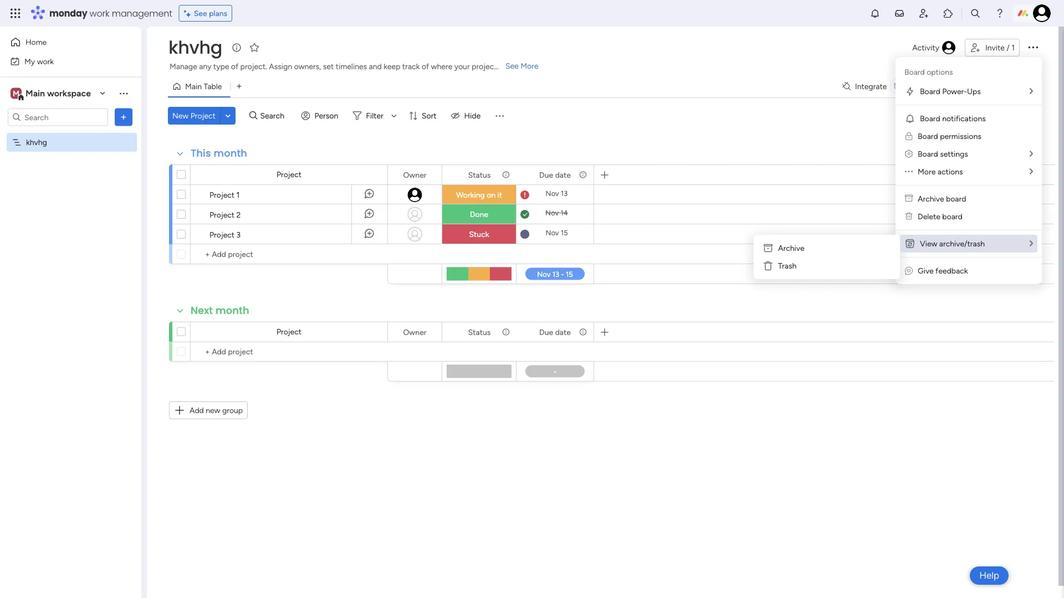 Task type: vqa. For each thing, say whether or not it's contained in the screenshot.
the Working status
no



Task type: describe. For each thing, give the bounding box(es) containing it.
board permissions
[[918, 132, 982, 141]]

column information image for first status field from the bottom
[[502, 328, 511, 337]]

2
[[236, 210, 241, 220]]

set
[[323, 62, 334, 71]]

board for delete board
[[943, 212, 963, 221]]

khvhg field
[[166, 35, 225, 60]]

settings
[[940, 149, 968, 159]]

track
[[402, 62, 420, 71]]

delete board
[[918, 212, 963, 221]]

list arrow image
[[1030, 240, 1033, 248]]

apps image
[[943, 8, 954, 19]]

dapulse admin menu image
[[905, 149, 913, 159]]

new project button
[[168, 107, 220, 125]]

monday
[[49, 7, 87, 19]]

workspace
[[47, 88, 91, 99]]

trash image
[[763, 261, 774, 272]]

dapulse integrations image
[[843, 82, 851, 91]]

/
[[1007, 43, 1010, 52]]

manage any type of project. assign owners, set timelines and keep track of where your project stands.
[[170, 62, 523, 71]]

integrate
[[855, 82, 887, 91]]

view
[[920, 239, 938, 249]]

board for board power-ups
[[920, 87, 941, 96]]

my work button
[[7, 52, 119, 70]]

search everything image
[[970, 8, 981, 19]]

project inside button
[[191, 111, 216, 121]]

Search in workspace field
[[23, 111, 93, 124]]

Next month field
[[188, 304, 252, 318]]

this
[[191, 146, 211, 160]]

m
[[13, 89, 19, 98]]

project 3
[[210, 230, 241, 239]]

board for board settings
[[918, 149, 938, 159]]

see for see more
[[506, 61, 519, 71]]

date for 1st due date field
[[555, 170, 571, 180]]

view archive/trash
[[920, 239, 985, 249]]

work for my
[[37, 57, 54, 66]]

next
[[191, 304, 213, 318]]

keep
[[384, 62, 400, 71]]

help button
[[970, 567, 1009, 585]]

working on it
[[456, 190, 502, 200]]

filter button
[[348, 107, 401, 125]]

more dots image
[[905, 167, 913, 177]]

main for main workspace
[[25, 88, 45, 99]]

any
[[199, 62, 211, 71]]

3
[[236, 230, 241, 239]]

v2 delete line image
[[905, 212, 913, 221]]

board notifications image
[[905, 113, 916, 124]]

arrow down image
[[387, 109, 401, 123]]

see plans button
[[179, 5, 232, 22]]

project 1
[[210, 190, 240, 200]]

help image
[[994, 8, 1006, 19]]

options image
[[1027, 40, 1040, 54]]

main for main table
[[185, 82, 202, 91]]

hide
[[464, 111, 481, 121]]

automate
[[971, 82, 1006, 91]]

invite members image
[[919, 8, 930, 19]]

home button
[[7, 33, 119, 51]]

permissions
[[940, 132, 982, 141]]

trash
[[778, 261, 797, 271]]

it
[[498, 190, 502, 200]]

workspace options image
[[118, 88, 129, 99]]

person button
[[297, 107, 345, 125]]

invite
[[986, 43, 1005, 52]]

give feedback
[[918, 266, 968, 276]]

invite / 1
[[986, 43, 1015, 52]]

stands.
[[499, 62, 523, 71]]

this month
[[191, 146, 247, 160]]

autopilot image
[[957, 79, 966, 93]]

new
[[206, 406, 220, 415]]

project.
[[240, 62, 267, 71]]

Search field
[[258, 108, 291, 124]]

column information image for 2nd status field from the bottom
[[502, 170, 511, 179]]

nov for nov 13
[[546, 189, 559, 198]]

1 owner from the top
[[403, 170, 427, 180]]

sort
[[422, 111, 437, 121]]

collapse board header image
[[1031, 82, 1039, 91]]

on
[[487, 190, 496, 200]]

options
[[927, 67, 953, 77]]

my
[[24, 57, 35, 66]]

board for board options
[[905, 67, 925, 77]]

hide button
[[447, 107, 487, 125]]

see plans
[[194, 9, 227, 18]]

1 inside button
[[1012, 43, 1015, 52]]

+ Add project text field
[[196, 345, 382, 359]]

notifications image
[[870, 8, 881, 19]]

invite / 1 button
[[965, 39, 1020, 57]]

plans
[[209, 9, 227, 18]]

working
[[456, 190, 485, 200]]

2 status field from the top
[[465, 326, 494, 338]]

due for 1st due date field
[[539, 170, 553, 180]]

add new group button
[[169, 402, 248, 420]]

month for next month
[[216, 304, 249, 318]]

board for board notifications
[[920, 114, 941, 123]]

workspace selection element
[[11, 87, 93, 101]]

done
[[470, 210, 488, 219]]

actions
[[938, 167, 963, 177]]

timelines
[[336, 62, 367, 71]]

my work
[[24, 57, 54, 66]]

board notifications
[[920, 114, 986, 123]]

15
[[561, 229, 568, 238]]

help
[[980, 570, 999, 582]]

show board description image
[[230, 42, 243, 53]]

add
[[190, 406, 204, 415]]

due for 1st due date field from the bottom of the page
[[539, 328, 553, 337]]

add new group
[[190, 406, 243, 415]]

1 owner field from the top
[[400, 169, 429, 181]]



Task type: locate. For each thing, give the bounding box(es) containing it.
1 vertical spatial due date field
[[537, 326, 574, 338]]

1 of from the left
[[231, 62, 238, 71]]

menu
[[896, 57, 1042, 284]]

select product image
[[10, 8, 21, 19]]

main right workspace icon at the top of page
[[25, 88, 45, 99]]

table
[[204, 82, 222, 91]]

2 due date field from the top
[[537, 326, 574, 338]]

0 horizontal spatial of
[[231, 62, 238, 71]]

board down board options
[[920, 87, 941, 96]]

new
[[172, 111, 189, 121]]

2 vertical spatial list arrow image
[[1030, 168, 1033, 176]]

work
[[90, 7, 110, 19], [37, 57, 54, 66]]

board up board power-ups image
[[905, 67, 925, 77]]

This month field
[[188, 146, 250, 161]]

list arrow image
[[1030, 87, 1033, 95], [1030, 150, 1033, 158], [1030, 168, 1033, 176]]

0 horizontal spatial work
[[37, 57, 54, 66]]

nov for nov 15
[[546, 229, 559, 238]]

see more
[[506, 61, 539, 71]]

management
[[112, 7, 172, 19]]

list arrow image for more actions
[[1030, 168, 1033, 176]]

board right v2 permission outline 'image'
[[918, 132, 938, 141]]

0 vertical spatial owner
[[403, 170, 427, 180]]

2 of from the left
[[422, 62, 429, 71]]

1 horizontal spatial more
[[918, 167, 936, 177]]

of right type
[[231, 62, 238, 71]]

person
[[315, 111, 338, 121]]

see right project
[[506, 61, 519, 71]]

and
[[369, 62, 382, 71]]

due date up 'nov 13' on the top right
[[539, 170, 571, 180]]

3 nov from the top
[[546, 229, 559, 238]]

0 vertical spatial nov
[[546, 189, 559, 198]]

list arrow image for board power-ups
[[1030, 87, 1033, 95]]

next month
[[191, 304, 249, 318]]

project 2
[[210, 210, 241, 220]]

0 vertical spatial due date
[[539, 170, 571, 180]]

due left column information icon
[[539, 328, 553, 337]]

month
[[214, 146, 247, 160], [216, 304, 249, 318]]

v2 search image
[[249, 110, 258, 122]]

1 vertical spatial work
[[37, 57, 54, 66]]

status
[[468, 170, 491, 180], [468, 328, 491, 337]]

Status field
[[465, 169, 494, 181], [465, 326, 494, 338]]

nov for nov 14
[[546, 209, 559, 218]]

1 vertical spatial due date
[[539, 328, 571, 337]]

nov 15
[[546, 229, 568, 238]]

list arrow image for board settings
[[1030, 150, 1033, 158]]

+ Add project text field
[[196, 248, 382, 261]]

work inside button
[[37, 57, 54, 66]]

filter
[[366, 111, 384, 121]]

0 horizontal spatial khvhg
[[26, 138, 47, 147]]

1 due date field from the top
[[537, 169, 574, 181]]

v2 done deadline image
[[521, 209, 529, 220]]

home
[[25, 37, 47, 47]]

month inside this month field
[[214, 146, 247, 160]]

archive up trash
[[778, 244, 805, 253]]

2 nov from the top
[[546, 209, 559, 218]]

1 horizontal spatial see
[[506, 61, 519, 71]]

options image
[[118, 112, 129, 123]]

0 vertical spatial due date field
[[537, 169, 574, 181]]

archive for archive
[[778, 244, 805, 253]]

month for this month
[[214, 146, 247, 160]]

main left table
[[185, 82, 202, 91]]

2 status from the top
[[468, 328, 491, 337]]

activity button
[[908, 39, 961, 57]]

board up delete board on the top right of the page
[[946, 194, 966, 204]]

1 vertical spatial status field
[[465, 326, 494, 338]]

nov
[[546, 189, 559, 198], [546, 209, 559, 218], [546, 229, 559, 238]]

1 status from the top
[[468, 170, 491, 180]]

1 horizontal spatial 1
[[1012, 43, 1015, 52]]

0 vertical spatial khvhg
[[169, 35, 222, 60]]

khvhg up any
[[169, 35, 222, 60]]

nov left 15
[[546, 229, 559, 238]]

delete
[[918, 212, 941, 221]]

1 vertical spatial owner field
[[400, 326, 429, 338]]

0 vertical spatial status field
[[465, 169, 494, 181]]

Owner field
[[400, 169, 429, 181], [400, 326, 429, 338]]

2 vertical spatial nov
[[546, 229, 559, 238]]

more
[[521, 61, 539, 71], [918, 167, 936, 177]]

month right the next
[[216, 304, 249, 318]]

2 due date from the top
[[539, 328, 571, 337]]

sort button
[[404, 107, 443, 125]]

1 right /
[[1012, 43, 1015, 52]]

0 vertical spatial list arrow image
[[1030, 87, 1033, 95]]

monday work management
[[49, 7, 172, 19]]

see left plans
[[194, 9, 207, 18]]

add view image
[[237, 82, 241, 90]]

gary orlando image
[[1033, 4, 1051, 22]]

dapulse archived image
[[905, 194, 913, 204]]

0 vertical spatial 1
[[1012, 43, 1015, 52]]

workspace image
[[11, 87, 22, 100]]

new project
[[172, 111, 216, 121]]

1 due date from the top
[[539, 170, 571, 180]]

where
[[431, 62, 453, 71]]

v2 overdue deadline image
[[521, 190, 529, 200]]

board for board permissions
[[918, 132, 938, 141]]

activity
[[913, 43, 940, 52]]

2 owner from the top
[[403, 328, 427, 337]]

see more link
[[504, 60, 540, 72]]

1 vertical spatial month
[[216, 304, 249, 318]]

month right this
[[214, 146, 247, 160]]

due up 'nov 13' on the top right
[[539, 170, 553, 180]]

0 vertical spatial work
[[90, 7, 110, 19]]

nov 13
[[546, 189, 568, 198]]

more right project
[[521, 61, 539, 71]]

main table
[[185, 82, 222, 91]]

due date left column information icon
[[539, 328, 571, 337]]

1 horizontal spatial khvhg
[[169, 35, 222, 60]]

1 vertical spatial date
[[555, 328, 571, 337]]

menu image
[[494, 110, 505, 121]]

main
[[185, 82, 202, 91], [25, 88, 45, 99]]

month inside next month "field"
[[216, 304, 249, 318]]

inbox image
[[894, 8, 905, 19]]

date up 13
[[555, 170, 571, 180]]

project
[[472, 62, 497, 71]]

menu containing board options
[[896, 57, 1042, 284]]

board right the dapulse admin menu icon
[[918, 149, 938, 159]]

date for 1st due date field from the bottom of the page
[[555, 328, 571, 337]]

angle down image
[[225, 112, 231, 120]]

archive for archive board
[[918, 194, 944, 204]]

work right the monday
[[90, 7, 110, 19]]

due date field left column information icon
[[537, 326, 574, 338]]

assign
[[269, 62, 292, 71]]

1 nov from the top
[[546, 189, 559, 198]]

1 vertical spatial status
[[468, 328, 491, 337]]

main workspace
[[25, 88, 91, 99]]

of
[[231, 62, 238, 71], [422, 62, 429, 71]]

1 vertical spatial owner
[[403, 328, 427, 337]]

board right board notifications image on the top of the page
[[920, 114, 941, 123]]

nov left the 14
[[546, 209, 559, 218]]

0 horizontal spatial more
[[521, 61, 539, 71]]

due date field up 'nov 13' on the top right
[[537, 169, 574, 181]]

1 horizontal spatial work
[[90, 7, 110, 19]]

stuck
[[469, 230, 489, 239]]

see inside button
[[194, 9, 207, 18]]

2 list arrow image from the top
[[1030, 150, 1033, 158]]

archive board
[[918, 194, 966, 204]]

group
[[222, 406, 243, 415]]

give
[[918, 266, 934, 276]]

1 vertical spatial list arrow image
[[1030, 150, 1033, 158]]

0 vertical spatial board
[[946, 194, 966, 204]]

main inside workspace selection element
[[25, 88, 45, 99]]

board settings
[[918, 149, 968, 159]]

0 vertical spatial date
[[555, 170, 571, 180]]

1 horizontal spatial main
[[185, 82, 202, 91]]

date left column information icon
[[555, 328, 571, 337]]

13
[[561, 189, 568, 198]]

1 vertical spatial see
[[506, 61, 519, 71]]

0 horizontal spatial archive
[[778, 244, 805, 253]]

board for archive board
[[946, 194, 966, 204]]

2 due from the top
[[539, 328, 553, 337]]

see for see plans
[[194, 9, 207, 18]]

manage
[[170, 62, 197, 71]]

archive/trash
[[939, 239, 985, 249]]

khvhg down search in workspace field
[[26, 138, 47, 147]]

board
[[946, 194, 966, 204], [943, 212, 963, 221]]

work right my
[[37, 57, 54, 66]]

Due date field
[[537, 169, 574, 181], [537, 326, 574, 338]]

column information image
[[579, 328, 588, 337]]

feedback
[[936, 266, 968, 276]]

1 vertical spatial board
[[943, 212, 963, 221]]

0 vertical spatial due
[[539, 170, 553, 180]]

0 vertical spatial owner field
[[400, 169, 429, 181]]

board options
[[905, 67, 953, 77]]

0 horizontal spatial see
[[194, 9, 207, 18]]

more actions
[[918, 167, 963, 177]]

v2 user feedback image
[[905, 266, 913, 276]]

14
[[561, 209, 568, 218]]

1
[[1012, 43, 1015, 52], [236, 190, 240, 200]]

your
[[454, 62, 470, 71]]

add to favorites image
[[249, 42, 260, 53]]

notifications
[[942, 114, 986, 123]]

board power-ups image
[[905, 86, 916, 97]]

view archive/trash image
[[905, 238, 916, 249]]

owners,
[[294, 62, 321, 71]]

0 horizontal spatial 1
[[236, 190, 240, 200]]

main table button
[[168, 78, 230, 95]]

1 vertical spatial 1
[[236, 190, 240, 200]]

power-
[[942, 87, 967, 96]]

v2 permission outline image
[[906, 132, 912, 141]]

1 vertical spatial nov
[[546, 209, 559, 218]]

1 list arrow image from the top
[[1030, 87, 1033, 95]]

1 horizontal spatial of
[[422, 62, 429, 71]]

nov left 13
[[546, 189, 559, 198]]

1 horizontal spatial archive
[[918, 194, 944, 204]]

type
[[213, 62, 229, 71]]

0 vertical spatial see
[[194, 9, 207, 18]]

due date
[[539, 170, 571, 180], [539, 328, 571, 337]]

0 vertical spatial archive
[[918, 194, 944, 204]]

owner
[[403, 170, 427, 180], [403, 328, 427, 337]]

board down archive board
[[943, 212, 963, 221]]

status for 2nd status field from the bottom
[[468, 170, 491, 180]]

0 vertical spatial month
[[214, 146, 247, 160]]

0 vertical spatial more
[[521, 61, 539, 71]]

3 list arrow image from the top
[[1030, 168, 1033, 176]]

more right more dots image
[[918, 167, 936, 177]]

2 owner field from the top
[[400, 326, 429, 338]]

due
[[539, 170, 553, 180], [539, 328, 553, 337]]

khvhg list box
[[0, 131, 141, 302]]

1 up 2
[[236, 190, 240, 200]]

ups
[[967, 87, 981, 96]]

1 status field from the top
[[465, 169, 494, 181]]

0 horizontal spatial main
[[25, 88, 45, 99]]

of right track
[[422, 62, 429, 71]]

board power-ups
[[920, 87, 981, 96]]

2 date from the top
[[555, 328, 571, 337]]

option
[[0, 132, 141, 135]]

0 vertical spatial status
[[468, 170, 491, 180]]

1 due from the top
[[539, 170, 553, 180]]

nov 14
[[546, 209, 568, 218]]

1 vertical spatial more
[[918, 167, 936, 177]]

column information image
[[502, 170, 511, 179], [579, 170, 588, 179], [502, 328, 511, 337]]

main inside button
[[185, 82, 202, 91]]

work for monday
[[90, 7, 110, 19]]

see
[[194, 9, 207, 18], [506, 61, 519, 71]]

1 vertical spatial due
[[539, 328, 553, 337]]

khvhg inside list box
[[26, 138, 47, 147]]

status for first status field from the bottom
[[468, 328, 491, 337]]

archive image
[[763, 243, 774, 254]]

1 vertical spatial khvhg
[[26, 138, 47, 147]]

1 vertical spatial archive
[[778, 244, 805, 253]]

1 date from the top
[[555, 170, 571, 180]]

archive up delete
[[918, 194, 944, 204]]



